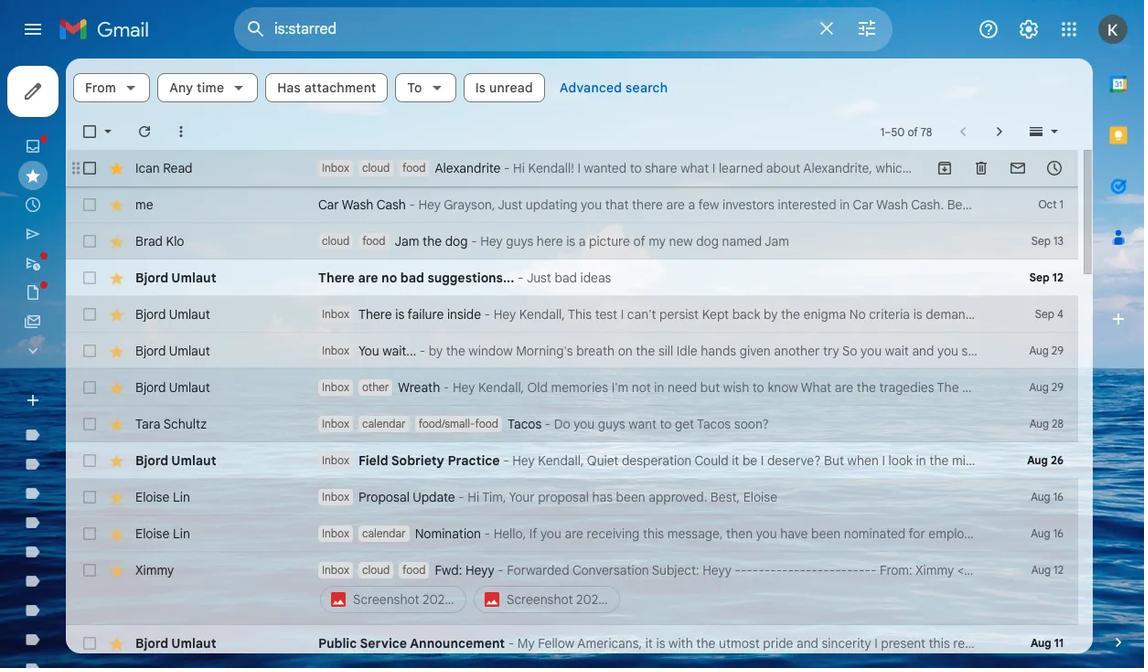 Task type: locate. For each thing, give the bounding box(es) containing it.
2 eloise lin from the top
[[135, 526, 190, 543]]

has attachment
[[277, 80, 377, 96]]

12
[[1053, 271, 1064, 285], [1054, 564, 1064, 577]]

0 horizontal spatial just
[[498, 197, 523, 213]]

bad
[[401, 270, 424, 286], [555, 270, 577, 286]]

3 bjord umlaut from the top
[[135, 343, 210, 360]]

there up 'you'
[[359, 307, 392, 323]]

1 inbox from the top
[[322, 161, 349, 175]]

0 vertical spatial kendall,
[[479, 380, 525, 396]]

7 inbox from the top
[[322, 490, 349, 504]]

0 vertical spatial calendar
[[362, 417, 406, 431]]

just down here
[[527, 270, 552, 286]]

are right what
[[835, 380, 854, 396]]

4 bjord umlaut from the top
[[135, 380, 210, 396]]

suggestions...
[[428, 270, 515, 286]]

1 horizontal spatial dog
[[696, 233, 719, 250]]

advanced search options image
[[849, 10, 886, 47]]

oct
[[1037, 161, 1056, 175], [1039, 198, 1057, 211]]

of left my at the top right of page
[[634, 233, 646, 250]]

umlaut for inbox you wait... - by the window morning's breath on the sill idle hands given another try so you wait and you savour the moment outside the
[[169, 343, 210, 360]]

dog right "new"
[[696, 233, 719, 250]]

1 lin from the top
[[173, 490, 190, 506]]

5 bjord from the top
[[135, 453, 168, 469]]

0 vertical spatial been
[[616, 490, 646, 506]]

1 vertical spatial 29
[[1052, 381, 1064, 394]]

been
[[616, 490, 646, 506], [812, 526, 841, 543]]

mirror
[[952, 453, 988, 469]]

1 vertical spatial there
[[359, 307, 392, 323]]

aug 16 down the aug 26
[[1032, 490, 1064, 504]]

i left present
[[875, 636, 878, 652]]

updating
[[526, 197, 578, 213]]

9 inbox from the top
[[322, 564, 349, 577]]

advanced
[[560, 80, 622, 96]]

advanced search button
[[553, 71, 676, 104]]

morning's
[[516, 343, 573, 360]]

11 row from the top
[[66, 516, 1145, 553]]

0 vertical spatial just
[[498, 197, 523, 213]]

0 horizontal spatial car
[[318, 197, 339, 213]]

2 bjord from the top
[[135, 307, 166, 323]]

failure
[[408, 307, 444, 323]]

0 horizontal spatial tacos
[[508, 416, 542, 433]]

aug up aug 28
[[1030, 381, 1049, 394]]

bjord for wreath - hey kendall, old memories i'm not in need but wish to know what are the tragedies the history behind the walls
[[135, 380, 166, 396]]

have
[[781, 526, 808, 543]]

1 vertical spatial is
[[395, 307, 405, 323]]

are
[[666, 197, 685, 213], [358, 270, 378, 286], [835, 380, 854, 396], [565, 526, 584, 543]]

aug
[[1030, 344, 1049, 358], [1030, 381, 1049, 394], [1030, 417, 1050, 431], [1028, 454, 1049, 468], [1032, 490, 1051, 504], [1032, 527, 1051, 541], [1032, 564, 1051, 577], [1031, 637, 1052, 651]]

None search field
[[234, 7, 893, 51]]

you left that
[[581, 197, 602, 213]]

4 inbox from the top
[[322, 381, 349, 394]]

tacos left do
[[508, 416, 542, 433]]

row
[[66, 150, 1079, 187], [66, 187, 1079, 223], [66, 223, 1079, 260], [66, 260, 1079, 296], [66, 296, 1079, 333], [66, 333, 1145, 370], [66, 370, 1100, 406], [66, 406, 1079, 443], [66, 443, 1145, 479], [66, 479, 1079, 516], [66, 516, 1145, 553], [66, 553, 1079, 626], [66, 626, 1145, 662]]

2 vertical spatial sep
[[1036, 307, 1055, 321]]

food left fwd:
[[403, 564, 426, 577]]

unread
[[490, 80, 533, 96]]

this right present
[[929, 636, 950, 652]]

0 horizontal spatial bad
[[401, 270, 424, 286]]

aug for hey kendall, old memories i'm not in need but wish to know what are the tragedies the history behind the walls
[[1030, 381, 1049, 394]]

sincerity
[[822, 636, 872, 652]]

13
[[1054, 234, 1064, 248]]

1 calendar from the top
[[362, 417, 406, 431]]

1 vertical spatial lin
[[173, 526, 190, 543]]

2 vertical spatial in
[[916, 453, 927, 469]]

0 vertical spatial it
[[732, 453, 740, 469]]

1 horizontal spatial guys
[[598, 416, 626, 433]]

know
[[768, 380, 799, 396]]

aug 16 up aug 12
[[1032, 527, 1064, 541]]

0 horizontal spatial jam
[[395, 233, 420, 250]]

0 vertical spatial this
[[643, 526, 664, 543]]

aug 29 for savour
[[1030, 344, 1064, 358]]

inbox inside inbox field sobriety practice - hey kendall, quiet desperation could it be i deserve? but when i look in thе mirror i don't see anyone who car
[[322, 454, 349, 468]]

1 vertical spatial kendall,
[[538, 453, 584, 469]]

a
[[689, 197, 696, 213], [579, 233, 586, 250], [1029, 636, 1037, 652]]

lin for nomination
[[173, 526, 190, 543]]

in right not
[[655, 380, 665, 396]]

the left walls
[[1049, 380, 1069, 396]]

and right 'wait'
[[913, 343, 935, 360]]

row containing ximmy
[[66, 553, 1079, 626]]

wash left cash.
[[877, 197, 909, 213]]

there
[[318, 270, 355, 286], [359, 307, 392, 323]]

1 horizontal spatial bad
[[555, 270, 577, 286]]

new
[[669, 233, 693, 250]]

just
[[498, 197, 523, 213], [527, 270, 552, 286]]

2 29 from the top
[[1052, 381, 1064, 394]]

bad right no
[[401, 270, 424, 286]]

3 inbox from the top
[[322, 344, 349, 358]]

has
[[592, 490, 613, 506]]

2 horizontal spatial a
[[1029, 636, 1037, 652]]

2 aug 16 from the top
[[1032, 527, 1064, 541]]

calendar down proposal at the bottom of page
[[362, 527, 406, 541]]

1 horizontal spatial just
[[527, 270, 552, 286]]

wreath - hey kendall, old memories i'm not in need but wish to know what are the tragedies the history behind the walls
[[398, 380, 1100, 396]]

Search mail text field
[[275, 20, 805, 38]]

2 inbox from the top
[[322, 307, 349, 321]]

1 horizontal spatial a
[[689, 197, 696, 213]]

1 vertical spatial aug 16
[[1032, 527, 1064, 541]]

is
[[476, 80, 486, 96]]

the up there are no bad suggestions... - just bad ideas
[[423, 233, 442, 250]]

row containing brad klo
[[66, 223, 1079, 260]]

0 horizontal spatial a
[[579, 233, 586, 250]]

0 horizontal spatial there
[[318, 270, 355, 286]]

a left few
[[689, 197, 696, 213]]

behind
[[1006, 380, 1046, 396]]

do
[[554, 416, 571, 433]]

0 vertical spatial oct
[[1037, 161, 1056, 175]]

1 horizontal spatial in
[[840, 197, 850, 213]]

main menu image
[[22, 18, 44, 40]]

inside
[[447, 307, 481, 323]]

been right has
[[616, 490, 646, 506]]

wait...
[[383, 343, 416, 360]]

2 vertical spatial a
[[1029, 636, 1037, 652]]

tab list
[[1093, 59, 1145, 603]]

1 horizontal spatial car
[[853, 197, 874, 213]]

time
[[197, 80, 224, 96]]

0 horizontal spatial to
[[660, 416, 672, 433]]

0 vertical spatial best,
[[948, 197, 977, 213]]

0 vertical spatial 12
[[1053, 271, 1064, 285]]

older image
[[991, 123, 1009, 141]]

dog up there are no bad suggestions... - just bad ideas
[[445, 233, 468, 250]]

see
[[1031, 453, 1051, 469]]

best, down inbox field sobriety practice - hey kendall, quiet desperation could it be i deserve? but when i look in thе mirror i don't see anyone who car
[[711, 490, 740, 506]]

umlaut for inbox there is failure inside -
[[169, 307, 210, 323]]

2 tacos from the left
[[697, 416, 731, 433]]

lin for inbox
[[173, 490, 190, 506]]

kendall, down do
[[538, 453, 584, 469]]

oct 2
[[1037, 161, 1064, 175]]

cloud inside cell
[[362, 564, 390, 577]]

0 vertical spatial a
[[689, 197, 696, 213]]

given
[[740, 343, 771, 360]]

1 horizontal spatial to
[[753, 380, 765, 396]]

from button
[[73, 73, 150, 102]]

best,
[[948, 197, 977, 213], [711, 490, 740, 506]]

the right "outside"
[[1127, 343, 1145, 360]]

1 16 from the top
[[1054, 490, 1064, 504]]

0 vertical spatial is
[[567, 233, 576, 250]]

proposal
[[359, 490, 410, 506]]

aug for hello, if you are receiving this message, then you have been nominated for employee of the month. more details 
[[1032, 527, 1051, 541]]

aug for hi tim, your proposal has been approved. best, eloise
[[1032, 490, 1051, 504]]

1 horizontal spatial it
[[732, 453, 740, 469]]

1 bjord umlaut from the top
[[135, 270, 216, 286]]

None checkbox
[[81, 159, 99, 178], [81, 269, 99, 287], [81, 342, 99, 361], [81, 379, 99, 397], [81, 489, 99, 507], [81, 525, 99, 544], [81, 562, 99, 580], [81, 635, 99, 653], [81, 159, 99, 178], [81, 269, 99, 287], [81, 342, 99, 361], [81, 379, 99, 397], [81, 489, 99, 507], [81, 525, 99, 544], [81, 562, 99, 580], [81, 635, 99, 653]]

eloise
[[135, 490, 170, 506], [744, 490, 778, 506], [135, 526, 170, 543]]

1 horizontal spatial tacos
[[697, 416, 731, 433]]

0 vertical spatial and
[[913, 343, 935, 360]]

- right the 'heyy'
[[498, 563, 504, 579]]

i left look
[[882, 453, 886, 469]]

5 bjord umlaut from the top
[[135, 453, 216, 469]]

aug down see
[[1032, 490, 1051, 504]]

navigation
[[0, 59, 220, 669]]

2 row from the top
[[66, 187, 1079, 223]]

inbox you wait... - by the window morning's breath on the sill idle hands given another try so you wait and you savour the moment outside the
[[322, 343, 1145, 360]]

2 jam from the left
[[765, 233, 790, 250]]

0 horizontal spatial of
[[634, 233, 646, 250]]

ican
[[135, 160, 160, 177]]

- right wreath
[[444, 380, 450, 396]]

wash left cash at the left top of page
[[342, 197, 374, 213]]

is left the with
[[656, 636, 666, 652]]

1 bad from the left
[[401, 270, 424, 286]]

bjord umlaut
[[135, 270, 216, 286], [135, 307, 210, 323], [135, 343, 210, 360], [135, 380, 210, 396], [135, 453, 216, 469], [135, 636, 216, 652]]

jam down cash at the left top of page
[[395, 233, 420, 250]]

1 29 from the top
[[1052, 344, 1064, 358]]

field
[[359, 453, 389, 469]]

8 inbox from the top
[[322, 527, 349, 541]]

1 horizontal spatial of
[[989, 526, 1001, 543]]

12 for ximmy
[[1054, 564, 1064, 577]]

29 left walls
[[1052, 381, 1064, 394]]

kendall, left old
[[479, 380, 525, 396]]

food/small-food
[[419, 417, 499, 431]]

there left no
[[318, 270, 355, 286]]

food
[[403, 161, 426, 175], [363, 234, 386, 248], [475, 417, 499, 431], [403, 564, 426, 577]]

2 lin from the top
[[173, 526, 190, 543]]

on
[[618, 343, 633, 360]]

hey right cash at the left top of page
[[419, 197, 441, 213]]

wait
[[885, 343, 909, 360]]

wash
[[342, 197, 374, 213], [877, 197, 909, 213]]

guys left want
[[598, 416, 626, 433]]

6 bjord umlaut from the top
[[135, 636, 216, 652]]

0 vertical spatial in
[[840, 197, 850, 213]]

calendar down other
[[362, 417, 406, 431]]

0 horizontal spatial and
[[797, 636, 819, 652]]

hey up suggestions...
[[481, 233, 503, 250]]

grayson,
[[444, 197, 496, 213]]

search
[[626, 80, 668, 96]]

2 bad from the left
[[555, 270, 577, 286]]

1 vertical spatial been
[[812, 526, 841, 543]]

0 horizontal spatial wash
[[342, 197, 374, 213]]

food inside cell
[[403, 564, 426, 577]]

2 bjord umlaut from the top
[[135, 307, 210, 323]]

3 bjord from the top
[[135, 343, 166, 360]]

2 calendar from the top
[[362, 527, 406, 541]]

car left cash at the left top of page
[[318, 197, 339, 213]]

could
[[695, 453, 729, 469]]

0 horizontal spatial kendall,
[[479, 380, 525, 396]]

1 horizontal spatial jam
[[765, 233, 790, 250]]

oct for ican read
[[1037, 161, 1056, 175]]

None checkbox
[[81, 123, 99, 141], [81, 196, 99, 214], [81, 232, 99, 251], [81, 306, 99, 324], [81, 415, 99, 434], [81, 452, 99, 470], [81, 123, 99, 141], [81, 196, 99, 214], [81, 232, 99, 251], [81, 306, 99, 324], [81, 415, 99, 434], [81, 452, 99, 470]]

tara
[[135, 416, 161, 433]]

guys
[[506, 233, 534, 250], [598, 416, 626, 433]]

1 vertical spatial best,
[[711, 490, 740, 506]]

is left failure
[[395, 307, 405, 323]]

1 horizontal spatial and
[[913, 343, 935, 360]]

ican read
[[135, 160, 193, 177]]

to left get
[[660, 416, 672, 433]]

what
[[801, 380, 832, 396]]

tara schultz
[[135, 416, 207, 433]]

6 inbox from the top
[[322, 454, 349, 468]]

inbox
[[322, 161, 349, 175], [322, 307, 349, 321], [322, 344, 349, 358], [322, 381, 349, 394], [322, 417, 349, 431], [322, 454, 349, 468], [322, 490, 349, 504], [322, 527, 349, 541], [322, 564, 349, 577]]

nomination
[[415, 526, 481, 543]]

1 horizontal spatial wash
[[877, 197, 909, 213]]

it left the with
[[646, 636, 653, 652]]

outside
[[1078, 343, 1123, 360]]

0 horizontal spatial dog
[[445, 233, 468, 250]]

12 down the month.
[[1054, 564, 1064, 577]]

tacos
[[508, 416, 542, 433], [697, 416, 731, 433]]

1 vertical spatial aug 29
[[1030, 381, 1064, 394]]

- right inside
[[485, 307, 490, 323]]

4 bjord from the top
[[135, 380, 166, 396]]

8 row from the top
[[66, 406, 1079, 443]]

row containing tara schultz
[[66, 406, 1079, 443]]

a left picture
[[579, 233, 586, 250]]

aug down sep 4
[[1030, 344, 1049, 358]]

calendar for tacos
[[362, 417, 406, 431]]

1 vertical spatial eloise lin
[[135, 526, 190, 543]]

bjord for inbox there is failure inside -
[[135, 307, 166, 323]]

aug for by the window morning's breath on the sill idle hands given another try so you wait and you savour the moment outside the
[[1030, 344, 1049, 358]]

0 vertical spatial cloud
[[362, 161, 390, 175]]

29 down 4
[[1052, 344, 1064, 358]]

cell containing fwd: heyy
[[318, 562, 987, 617]]

1 horizontal spatial there
[[359, 307, 392, 323]]

1 vertical spatial 12
[[1054, 564, 1064, 577]]

1 vertical spatial oct
[[1039, 198, 1057, 211]]

kendall
[[980, 197, 1023, 213]]

to button
[[396, 73, 456, 102]]

interested
[[778, 197, 837, 213]]

row containing ican read
[[66, 150, 1079, 187]]

this
[[643, 526, 664, 543], [929, 636, 950, 652]]

0 vertical spatial of
[[634, 233, 646, 250]]

1 vertical spatial just
[[527, 270, 552, 286]]

recording
[[954, 636, 1010, 652]]

0 vertical spatial to
[[753, 380, 765, 396]]

sep for inbox there is failure inside -
[[1036, 307, 1055, 321]]

1 vertical spatial of
[[989, 526, 1001, 543]]

1 horizontal spatial this
[[929, 636, 950, 652]]

and right pride
[[797, 636, 819, 652]]

tacos right get
[[697, 416, 731, 433]]

inbox inside the inbox you wait... - by the window morning's breath on the sill idle hands given another try so you wait and you savour the moment outside the
[[322, 344, 349, 358]]

best, right cash.
[[948, 197, 977, 213]]

sep left 13
[[1032, 234, 1051, 248]]

16 for hello, if you are receiving this message, then you have been nominated for employee of the month. more details 
[[1054, 527, 1064, 541]]

lin down schultz
[[173, 490, 190, 506]]

1 vertical spatial in
[[655, 380, 665, 396]]

0 vertical spatial aug 16
[[1032, 490, 1064, 504]]

1 vertical spatial 16
[[1054, 527, 1064, 541]]

eloise lin
[[135, 490, 190, 506], [135, 526, 190, 543]]

bad left ideas
[[555, 270, 577, 286]]

sep 12
[[1030, 271, 1064, 285]]

1 vertical spatial a
[[579, 233, 586, 250]]

3 row from the top
[[66, 223, 1079, 260]]

1 vertical spatial it
[[646, 636, 653, 652]]

0 vertical spatial guys
[[506, 233, 534, 250]]

0 vertical spatial eloise lin
[[135, 490, 190, 506]]

aug up aug 12
[[1032, 527, 1051, 541]]

1 vertical spatial sep
[[1030, 271, 1050, 285]]

6 bjord from the top
[[135, 636, 168, 652]]

of right employee
[[989, 526, 1001, 543]]

29 for savour
[[1052, 344, 1064, 358]]

12 row from the top
[[66, 553, 1079, 626]]

lin
[[173, 490, 190, 506], [173, 526, 190, 543]]

row containing me
[[66, 187, 1079, 223]]

main content
[[66, 59, 1145, 669]]

0 vertical spatial aug 29
[[1030, 344, 1064, 358]]

1 row from the top
[[66, 150, 1079, 187]]

0 vertical spatial 29
[[1052, 344, 1064, 358]]

12 down 13
[[1053, 271, 1064, 285]]

car right the interested
[[853, 197, 874, 213]]

you right then
[[756, 526, 777, 543]]

been right have
[[812, 526, 841, 543]]

there
[[632, 197, 663, 213]]

2 aug 29 from the top
[[1030, 381, 1064, 394]]

aug left 28
[[1030, 417, 1050, 431]]

1 car from the left
[[318, 197, 339, 213]]

2 vertical spatial cloud
[[362, 564, 390, 577]]

- right suggestions...
[[518, 270, 524, 286]]

car wash cash - hey grayson, just updating you that there are a few investors interested in car wash cash. best, kendall
[[318, 197, 1023, 213]]

fellow
[[538, 636, 575, 652]]

jam right named at the right top
[[765, 233, 790, 250]]

aug 16
[[1032, 490, 1064, 504], [1032, 527, 1064, 541]]

-
[[504, 160, 510, 177], [409, 197, 415, 213], [471, 233, 477, 250], [518, 270, 524, 286], [485, 307, 490, 323], [420, 343, 426, 360], [444, 380, 450, 396], [545, 416, 551, 433], [503, 453, 509, 469], [459, 490, 465, 506], [485, 526, 491, 543], [498, 563, 504, 579], [508, 636, 514, 652]]

i right be
[[761, 453, 764, 469]]

this right the receiving
[[643, 526, 664, 543]]

1 aug 29 from the top
[[1030, 344, 1064, 358]]

investors
[[723, 197, 775, 213]]

in left thе
[[916, 453, 927, 469]]

practice
[[448, 453, 500, 469]]

guys left here
[[506, 233, 534, 250]]

1 vertical spatial to
[[660, 416, 672, 433]]

oct left 1
[[1039, 198, 1057, 211]]

5 inbox from the top
[[322, 417, 349, 431]]

0 vertical spatial there
[[318, 270, 355, 286]]

aug 29 for walls
[[1030, 381, 1064, 394]]

refresh image
[[135, 123, 154, 141]]

2 vertical spatial is
[[656, 636, 666, 652]]

29 for walls
[[1052, 381, 1064, 394]]

cell
[[318, 562, 987, 617]]

1 vertical spatial calendar
[[362, 527, 406, 541]]

walls
[[1072, 380, 1100, 396]]

1 horizontal spatial kendall,
[[538, 453, 584, 469]]

hey
[[419, 197, 441, 213], [481, 233, 503, 250], [453, 380, 475, 396], [513, 453, 535, 469]]

to right 'wish'
[[753, 380, 765, 396]]

eloise lin for nomination
[[135, 526, 190, 543]]

aug 29 down sep 4
[[1030, 344, 1064, 358]]

heyy
[[466, 563, 495, 579]]

sep down the sep 13
[[1030, 271, 1050, 285]]

eloise for inbox
[[135, 490, 170, 506]]

just right the grayson,
[[498, 197, 523, 213]]

aug left 26
[[1028, 454, 1049, 468]]

aug left 11 at the bottom right of page
[[1031, 637, 1052, 651]]

in right the interested
[[840, 197, 850, 213]]

1 eloise lin from the top
[[135, 490, 190, 506]]

16
[[1054, 490, 1064, 504], [1054, 527, 1064, 541]]

1 horizontal spatial best,
[[948, 197, 977, 213]]

just for -
[[527, 270, 552, 286]]

from
[[85, 80, 116, 96]]

you right if
[[541, 526, 562, 543]]

0 vertical spatial sep
[[1032, 234, 1051, 248]]

2 horizontal spatial is
[[656, 636, 666, 652]]

the right "by"
[[446, 343, 466, 360]]

the left the month.
[[1004, 526, 1023, 543]]

9 row from the top
[[66, 443, 1145, 479]]

16 left more
[[1054, 527, 1064, 541]]

sep for jam the dog - hey guys here is a picture of my new dog named jam
[[1032, 234, 1051, 248]]

0 vertical spatial 16
[[1054, 490, 1064, 504]]

umlaut
[[171, 270, 216, 286], [169, 307, 210, 323], [169, 343, 210, 360], [169, 380, 210, 396], [171, 453, 216, 469], [171, 636, 216, 652]]

service
[[360, 636, 407, 652]]

0 vertical spatial lin
[[173, 490, 190, 506]]

- left "hi" on the bottom
[[459, 490, 465, 506]]

2 16 from the top
[[1054, 527, 1064, 541]]

1 aug 16 from the top
[[1032, 490, 1064, 504]]



Task type: vqa. For each thing, say whether or not it's contained in the screenshot.


Task type: describe. For each thing, give the bounding box(es) containing it.
aug for hey kendall, quiet desperation could it be i deserve? but when i look in thе mirror i don't see anyone who car
[[1028, 454, 1049, 468]]

the right savour at right
[[1004, 343, 1024, 360]]

so
[[843, 343, 858, 360]]

eloise lin for inbox
[[135, 490, 190, 506]]

0 horizontal spatial been
[[616, 490, 646, 506]]

other
[[362, 381, 389, 394]]

sill
[[659, 343, 674, 360]]

bjord for inbox field sobriety practice - hey kendall, quiet desperation could it be i deserve? but when i look in thе mirror i don't see anyone who car
[[135, 453, 168, 469]]

tim,
[[482, 490, 506, 506]]

5 row from the top
[[66, 296, 1079, 333]]

1 dog from the left
[[445, 233, 468, 250]]

food up practice at the bottom left of the page
[[475, 417, 499, 431]]

- left my
[[508, 636, 514, 652]]

wreath
[[398, 380, 440, 396]]

nominated
[[844, 526, 906, 543]]

0 horizontal spatial is
[[395, 307, 405, 323]]

umlaut for wreath - hey kendall, old memories i'm not in need but wish to know what are the tragedies the history behind the walls
[[169, 380, 210, 396]]

food up cash at the left top of page
[[403, 161, 426, 175]]

bjord umlaut for inbox there is failure inside -
[[135, 307, 210, 323]]

deserve?
[[768, 453, 821, 469]]

not
[[632, 380, 651, 396]]

10 row from the top
[[66, 479, 1079, 516]]

search mail image
[[240, 13, 273, 46]]

- left hello,
[[485, 526, 491, 543]]

bjord umlaut for inbox you wait... - by the window morning's breath on the sill idle hands given another try so you wait and you savour the moment outside the
[[135, 343, 210, 360]]

- up suggestions...
[[471, 233, 477, 250]]

clear search image
[[809, 10, 845, 47]]

you left savour at right
[[938, 343, 959, 360]]

aug 11
[[1031, 637, 1064, 651]]

- right cash at the left top of page
[[409, 197, 415, 213]]

2 horizontal spatial in
[[916, 453, 927, 469]]

the
[[938, 380, 959, 396]]

aug down the month.
[[1032, 564, 1051, 577]]

be
[[743, 453, 758, 469]]

- inside cell
[[498, 563, 504, 579]]

just for grayson,
[[498, 197, 523, 213]]

i left the "don't"
[[991, 453, 994, 469]]

need
[[668, 380, 697, 396]]

if
[[530, 526, 537, 543]]

cloud for alexandrite -
[[362, 161, 390, 175]]

breath
[[577, 343, 615, 360]]

0 horizontal spatial this
[[643, 526, 664, 543]]

- left "by"
[[420, 343, 426, 360]]

cash.
[[912, 197, 944, 213]]

update
[[413, 490, 455, 506]]

jam the dog - hey guys here is a picture of my new dog named jam
[[395, 233, 790, 250]]

umlaut for inbox field sobriety practice - hey kendall, quiet desperation could it be i deserve? but when i look in thе mirror i don't see anyone who car
[[171, 453, 216, 469]]

that
[[605, 197, 629, 213]]

gmail image
[[59, 11, 158, 48]]

1
[[1060, 198, 1064, 211]]

but
[[701, 380, 720, 396]]

- left do
[[545, 416, 551, 433]]

try
[[823, 343, 840, 360]]

more image
[[172, 123, 190, 141]]

- right the alexandrite on the left top
[[504, 160, 510, 177]]

savour
[[962, 343, 1001, 360]]

desperation
[[622, 453, 692, 469]]

but
[[824, 453, 845, 469]]

proposal
[[538, 490, 589, 506]]

- right practice at the bottom left of the page
[[503, 453, 509, 469]]

oct 1
[[1039, 198, 1064, 211]]

13 row from the top
[[66, 626, 1145, 662]]

toggle split pane mode image
[[1028, 123, 1046, 141]]

food/small-
[[419, 417, 475, 431]]

bjord umlaut for wreath - hey kendall, old memories i'm not in need but wish to know what are the tragedies the history behind the walls
[[135, 380, 210, 396]]

ideas
[[581, 270, 612, 286]]

16 for hi tim, your proposal has been approved. best, eloise
[[1054, 490, 1064, 504]]

sep 13
[[1032, 234, 1064, 248]]

hands
[[701, 343, 737, 360]]

tragedies
[[880, 380, 935, 396]]

2
[[1058, 161, 1064, 175]]

testament
[[1073, 636, 1132, 652]]

old
[[528, 380, 548, 396]]

2 car from the left
[[853, 197, 874, 213]]

are right the there
[[666, 197, 685, 213]]

public service announcement - my fellow americans, it is with the utmost pride and sincerity i present this recording as a living testament an
[[318, 636, 1145, 652]]

0 horizontal spatial best,
[[711, 490, 740, 506]]

any
[[169, 80, 193, 96]]

for
[[909, 526, 926, 543]]

moment
[[1027, 343, 1075, 360]]

calendar for nomination
[[362, 527, 406, 541]]

employee
[[929, 526, 985, 543]]

americans,
[[578, 636, 642, 652]]

i'm
[[612, 380, 629, 396]]

oct for me
[[1039, 198, 1057, 211]]

any time button
[[158, 73, 258, 102]]

1 vertical spatial guys
[[598, 416, 626, 433]]

6 row from the top
[[66, 333, 1145, 370]]

eloise for nomination
[[135, 526, 170, 543]]

advanced search
[[560, 80, 668, 96]]

aug 16 for hi tim, your proposal has been approved. best, eloise
[[1032, 490, 1064, 504]]

hey up food/small-food
[[453, 380, 475, 396]]

picture
[[589, 233, 630, 250]]

fwd:
[[435, 563, 462, 579]]

1 horizontal spatial is
[[567, 233, 576, 250]]

support image
[[978, 18, 1000, 40]]

more
[[1070, 526, 1100, 543]]

klo
[[166, 233, 184, 250]]

read
[[163, 160, 193, 177]]

attachment
[[304, 80, 377, 96]]

when
[[848, 453, 879, 469]]

receiving
[[587, 526, 640, 543]]

to
[[408, 80, 422, 96]]

the right on
[[636, 343, 655, 360]]

you right so
[[861, 343, 882, 360]]

cloud for fwd: heyy -
[[362, 564, 390, 577]]

hey up "your"
[[513, 453, 535, 469]]

by
[[429, 343, 443, 360]]

the right the with
[[697, 636, 716, 652]]

the down so
[[857, 380, 876, 396]]

0 horizontal spatial it
[[646, 636, 653, 652]]

sep 4
[[1036, 307, 1064, 321]]

settings image
[[1018, 18, 1040, 40]]

0 horizontal spatial guys
[[506, 233, 534, 250]]

living
[[1040, 636, 1070, 652]]

car
[[1128, 453, 1145, 469]]

28
[[1052, 417, 1064, 431]]

named
[[722, 233, 762, 250]]

7 row from the top
[[66, 370, 1100, 406]]

1 tacos from the left
[[508, 416, 542, 433]]

food down cash at the left top of page
[[363, 234, 386, 248]]

aug 16 for hello, if you are receiving this message, then you have been nominated for employee of the month. more details 
[[1032, 527, 1064, 541]]

inbox inside inbox there is failure inside -
[[322, 307, 349, 321]]

message,
[[668, 526, 723, 543]]

are down 'proposal'
[[565, 526, 584, 543]]

2 wash from the left
[[877, 197, 909, 213]]

bjord for inbox you wait... - by the window morning's breath on the sill idle hands given another try so you wait and you savour the moment outside the
[[135, 343, 166, 360]]

inbox there is failure inside -
[[322, 307, 494, 323]]

my
[[649, 233, 666, 250]]

announcement
[[410, 636, 505, 652]]

approved.
[[649, 490, 708, 506]]

inbox inside cell
[[322, 564, 349, 577]]

main content containing from
[[66, 59, 1145, 669]]

then
[[727, 526, 753, 543]]

0 horizontal spatial in
[[655, 380, 665, 396]]

inbox field sobriety practice - hey kendall, quiet desperation could it be i deserve? but when i look in thе mirror i don't see anyone who car
[[322, 453, 1145, 469]]

1 vertical spatial and
[[797, 636, 819, 652]]

wish
[[724, 380, 750, 396]]

1 bjord from the top
[[135, 270, 168, 286]]

present
[[881, 636, 926, 652]]

tacos - do you guys want to get tacos soon?
[[508, 416, 769, 433]]

you right do
[[574, 416, 595, 433]]

4 row from the top
[[66, 260, 1079, 296]]

an
[[1135, 636, 1145, 652]]

aug for do you guys want to get tacos soon?
[[1030, 417, 1050, 431]]

utmost
[[719, 636, 760, 652]]

1 jam from the left
[[395, 233, 420, 250]]

look
[[889, 453, 913, 469]]

inbox proposal update - hi tim, your proposal has been approved. best, eloise
[[322, 490, 778, 506]]

1 vertical spatial cloud
[[322, 234, 350, 248]]

1 horizontal spatial been
[[812, 526, 841, 543]]

11
[[1055, 637, 1064, 651]]

aug 12
[[1032, 564, 1064, 577]]

are left no
[[358, 270, 378, 286]]

4
[[1058, 307, 1064, 321]]

you
[[359, 343, 379, 360]]

1 vertical spatial this
[[929, 636, 950, 652]]

1 wash from the left
[[342, 197, 374, 213]]

12 for bjord umlaut
[[1053, 271, 1064, 285]]

26
[[1051, 454, 1064, 468]]

bjord umlaut for inbox field sobriety practice - hey kendall, quiet desperation could it be i deserve? but when i look in thе mirror i don't see anyone who car
[[135, 453, 216, 469]]

inbox inside inbox proposal update - hi tim, your proposal has been approved. best, eloise
[[322, 490, 349, 504]]

2 dog from the left
[[696, 233, 719, 250]]



